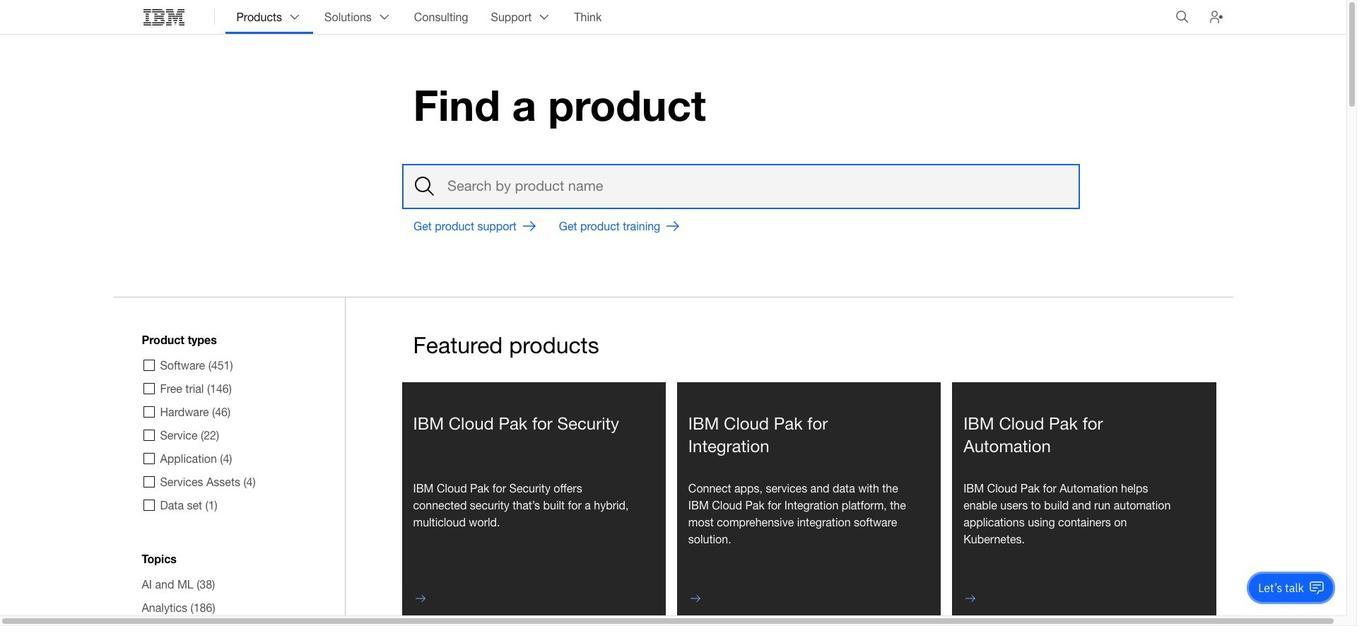 Task type: describe. For each thing, give the bounding box(es) containing it.
2 test region from the left
[[671, 621, 947, 626]]

search element
[[402, 164, 1080, 209]]

3 test region from the left
[[947, 621, 1221, 626]]



Task type: locate. For each thing, give the bounding box(es) containing it.
test region
[[396, 621, 671, 626], [671, 621, 947, 626], [947, 621, 1221, 626]]

Search text field
[[402, 164, 1080, 209]]

let's talk element
[[1258, 580, 1304, 596]]

1 test region from the left
[[396, 621, 671, 626]]



